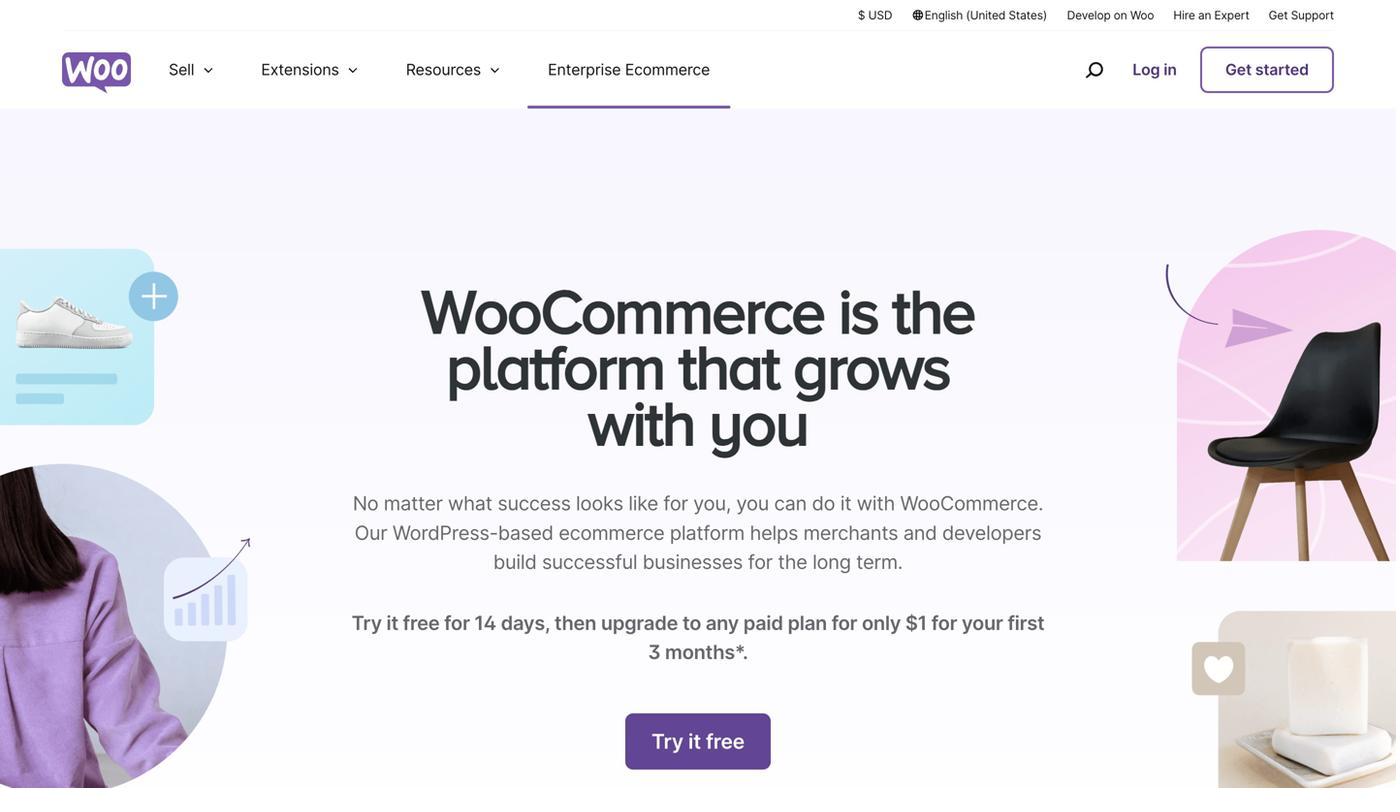 Task type: describe. For each thing, give the bounding box(es) containing it.
woocommerce.
[[901, 492, 1044, 516]]

is
[[839, 276, 878, 346]]

paid
[[744, 611, 783, 635]]

any
[[706, 611, 739, 635]]

ecommerce
[[625, 60, 710, 79]]

service navigation menu element
[[1044, 38, 1335, 101]]

support
[[1292, 8, 1335, 22]]

hire an expert
[[1174, 8, 1250, 22]]

your
[[962, 611, 1003, 635]]

it inside no matter what success looks like for you, you can do it with woocommerce. our wordpress-based ecommerce platform helps merchants and developers build successful businesses for the long term.
[[841, 492, 852, 516]]

then
[[555, 611, 597, 635]]

like
[[629, 492, 658, 516]]

long term.
[[813, 551, 903, 574]]

for left only
[[832, 611, 858, 635]]

with you
[[588, 388, 808, 458]]

sell button
[[145, 31, 238, 109]]

platform inside no matter what success looks like for you, you can do it with woocommerce. our wordpress-based ecommerce platform helps merchants and developers build successful businesses for the long term.
[[670, 521, 745, 545]]

free for try it free
[[706, 729, 745, 754]]

it for try it free
[[689, 729, 701, 754]]

get for get support
[[1269, 8, 1288, 22]]

log in
[[1133, 60, 1177, 79]]

on
[[1114, 8, 1128, 22]]

months*.
[[665, 641, 748, 664]]

resources button
[[383, 31, 525, 109]]

woo
[[1131, 8, 1155, 22]]

english (united states)
[[925, 8, 1048, 22]]

3
[[648, 641, 661, 664]]

build
[[493, 551, 537, 574]]

search image
[[1079, 54, 1110, 85]]

successful
[[542, 551, 638, 574]]

developers
[[943, 521, 1042, 545]]

get support
[[1269, 8, 1335, 22]]

try it free link
[[626, 714, 771, 770]]

it for try it free for 14 days, then upgrade to any paid plan for only $1 for your first 3 months*.
[[387, 611, 398, 635]]

you,
[[694, 492, 731, 516]]

platform inside woocommerce is the platform that grows with you
[[446, 332, 665, 402]]

first
[[1008, 611, 1045, 635]]

try it free for 14 days, then upgrade to any paid plan for only $1 for your first 3 months*.
[[352, 611, 1045, 664]]

ecommerce
[[559, 521, 665, 545]]

get support link
[[1269, 7, 1335, 23]]

develop on woo
[[1068, 8, 1155, 22]]

the inside no matter what success looks like for you, you can do it with woocommerce. our wordpress-based ecommerce platform helps merchants and developers build successful businesses for the long term.
[[778, 551, 808, 574]]

no
[[353, 492, 379, 516]]

looks
[[576, 492, 624, 516]]

enterprise ecommerce link
[[525, 31, 734, 109]]

and
[[904, 521, 937, 545]]

free for try it free for 14 days, then upgrade to any paid plan for only $1 for your first 3 months*.
[[403, 611, 440, 635]]

get started
[[1226, 60, 1309, 79]]

the inside woocommerce is the platform that grows with you
[[893, 276, 975, 346]]

matter
[[384, 492, 443, 516]]

usd
[[869, 8, 893, 22]]



Task type: vqa. For each thing, say whether or not it's contained in the screenshot.
Try
yes



Task type: locate. For each thing, give the bounding box(es) containing it.
it inside try it free for 14 days, then upgrade to any paid plan for only $1 for your first 3 months*.
[[387, 611, 398, 635]]

it down months*. at bottom
[[689, 729, 701, 754]]

based
[[498, 521, 554, 545]]

no matter what success looks like for you, you can do it with woocommerce. our wordpress-based ecommerce platform helps merchants and developers build successful businesses for the long term.
[[353, 492, 1044, 574]]

merchants
[[804, 521, 898, 545]]

1 vertical spatial try
[[652, 729, 684, 754]]

develop
[[1068, 8, 1111, 22]]

0 horizontal spatial free
[[403, 611, 440, 635]]

english
[[925, 8, 963, 22]]

1 vertical spatial platform
[[670, 521, 745, 545]]

resources
[[406, 60, 481, 79]]

free inside try it free for 14 days, then upgrade to any paid plan for only $1 for your first 3 months*.
[[403, 611, 440, 635]]

the
[[893, 276, 975, 346], [778, 551, 808, 574]]

can
[[775, 492, 807, 516]]

$1
[[906, 611, 927, 635]]

1 vertical spatial it
[[387, 611, 398, 635]]

develop on woo link
[[1068, 7, 1155, 23]]

that
[[679, 332, 779, 402]]

0 horizontal spatial get
[[1226, 60, 1252, 79]]

1 horizontal spatial get
[[1269, 8, 1288, 22]]

2 vertical spatial it
[[689, 729, 701, 754]]

platform
[[446, 332, 665, 402], [670, 521, 745, 545]]

0 vertical spatial platform
[[446, 332, 665, 402]]

for right $1
[[932, 611, 958, 635]]

0 vertical spatial it
[[841, 492, 852, 516]]

get left support
[[1269, 8, 1288, 22]]

in
[[1164, 60, 1177, 79]]

0 vertical spatial get
[[1269, 8, 1288, 22]]

grows
[[794, 332, 950, 402]]

1 horizontal spatial platform
[[670, 521, 745, 545]]

get
[[1269, 8, 1288, 22], [1226, 60, 1252, 79]]

only
[[862, 611, 901, 635]]

try inside try it free for 14 days, then upgrade to any paid plan for only $1 for your first 3 months*.
[[352, 611, 382, 635]]

$
[[858, 8, 866, 22]]

try down the our
[[352, 611, 382, 635]]

extensions
[[261, 60, 339, 79]]

0 vertical spatial try
[[352, 611, 382, 635]]

to
[[683, 611, 701, 635]]

the down helps
[[778, 551, 808, 574]]

for down helps
[[748, 551, 773, 574]]

try for try it free for 14 days, then upgrade to any paid plan for only $1 for your first 3 months*.
[[352, 611, 382, 635]]

1 horizontal spatial try
[[652, 729, 684, 754]]

hire an expert link
[[1174, 7, 1250, 23]]

hire
[[1174, 8, 1196, 22]]

it
[[841, 492, 852, 516], [387, 611, 398, 635], [689, 729, 701, 754]]

get started link
[[1201, 47, 1335, 93]]

woocommerce
[[422, 276, 825, 346]]

states)
[[1009, 8, 1048, 22]]

log in link
[[1125, 48, 1185, 91]]

0 horizontal spatial the
[[778, 551, 808, 574]]

0 horizontal spatial platform
[[446, 332, 665, 402]]

our
[[355, 521, 387, 545]]

expert
[[1215, 8, 1250, 22]]

0 horizontal spatial it
[[387, 611, 398, 635]]

0 vertical spatial the
[[893, 276, 975, 346]]

log
[[1133, 60, 1161, 79]]

what
[[448, 492, 493, 516]]

(united
[[966, 8, 1006, 22]]

1 vertical spatial free
[[706, 729, 745, 754]]

1 horizontal spatial the
[[893, 276, 975, 346]]

1 vertical spatial get
[[1226, 60, 1252, 79]]

you
[[737, 492, 769, 516]]

sell
[[169, 60, 194, 79]]

for
[[664, 492, 688, 516], [748, 551, 773, 574], [444, 611, 470, 635], [832, 611, 858, 635], [932, 611, 958, 635]]

get for get started
[[1226, 60, 1252, 79]]

free
[[403, 611, 440, 635], [706, 729, 745, 754]]

upgrade
[[601, 611, 678, 635]]

woocommerce image
[[62, 52, 131, 94]]

it right 'do'
[[841, 492, 852, 516]]

woocommerce is the platform that grows with you
[[422, 276, 975, 458]]

plan
[[788, 611, 827, 635]]

wordpress-
[[393, 521, 498, 545]]

try
[[352, 611, 382, 635], [652, 729, 684, 754]]

$ usd
[[858, 8, 893, 22]]

the right is
[[893, 276, 975, 346]]

get left started
[[1226, 60, 1252, 79]]

extensions button
[[238, 31, 383, 109]]

1 horizontal spatial free
[[706, 729, 745, 754]]

started
[[1256, 60, 1309, 79]]

an
[[1199, 8, 1212, 22]]

days,
[[501, 611, 550, 635]]

helps
[[750, 521, 798, 545]]

try it free
[[652, 729, 745, 754]]

0 vertical spatial free
[[403, 611, 440, 635]]

$ usd button
[[858, 7, 893, 23]]

for left 14
[[444, 611, 470, 635]]

free down months*. at bottom
[[706, 729, 745, 754]]

english (united states) button
[[912, 7, 1048, 23]]

success
[[498, 492, 571, 516]]

2 horizontal spatial it
[[841, 492, 852, 516]]

enterprise
[[548, 60, 621, 79]]

do
[[812, 492, 835, 516]]

14
[[475, 611, 496, 635]]

get inside service navigation menu element
[[1226, 60, 1252, 79]]

it down the our
[[387, 611, 398, 635]]

for right like
[[664, 492, 688, 516]]

free left 14
[[403, 611, 440, 635]]

businesses
[[643, 551, 743, 574]]

1 vertical spatial the
[[778, 551, 808, 574]]

try for try it free
[[652, 729, 684, 754]]

enterprise ecommerce
[[548, 60, 710, 79]]

1 horizontal spatial it
[[689, 729, 701, 754]]

0 horizontal spatial try
[[352, 611, 382, 635]]

with
[[857, 492, 895, 516]]

try down '3'
[[652, 729, 684, 754]]



